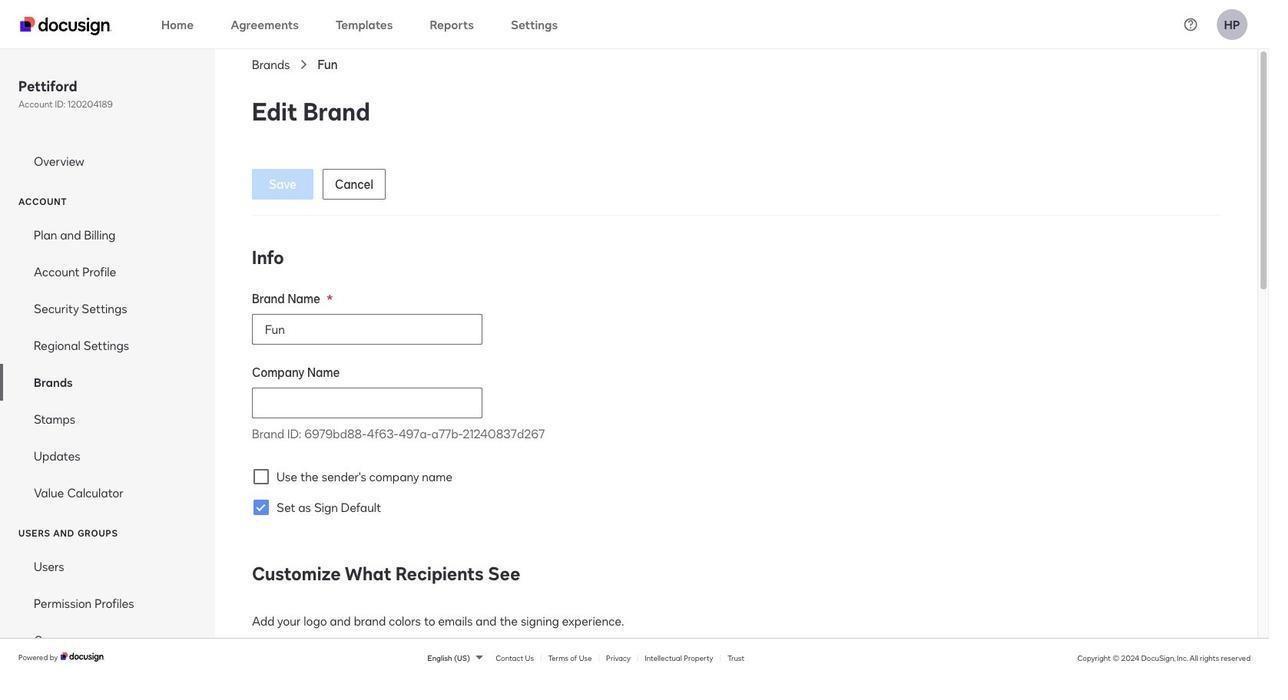 Task type: vqa. For each thing, say whether or not it's contained in the screenshot.
docusign "image"
no



Task type: describe. For each thing, give the bounding box(es) containing it.
users and groups element
[[0, 549, 215, 659]]

account element
[[0, 217, 215, 512]]



Task type: locate. For each thing, give the bounding box(es) containing it.
logo image
[[61, 653, 105, 662]]

docusign admin image
[[20, 17, 112, 35]]

None text field
[[253, 315, 482, 344], [253, 389, 482, 418], [253, 315, 482, 344], [253, 389, 482, 418]]



